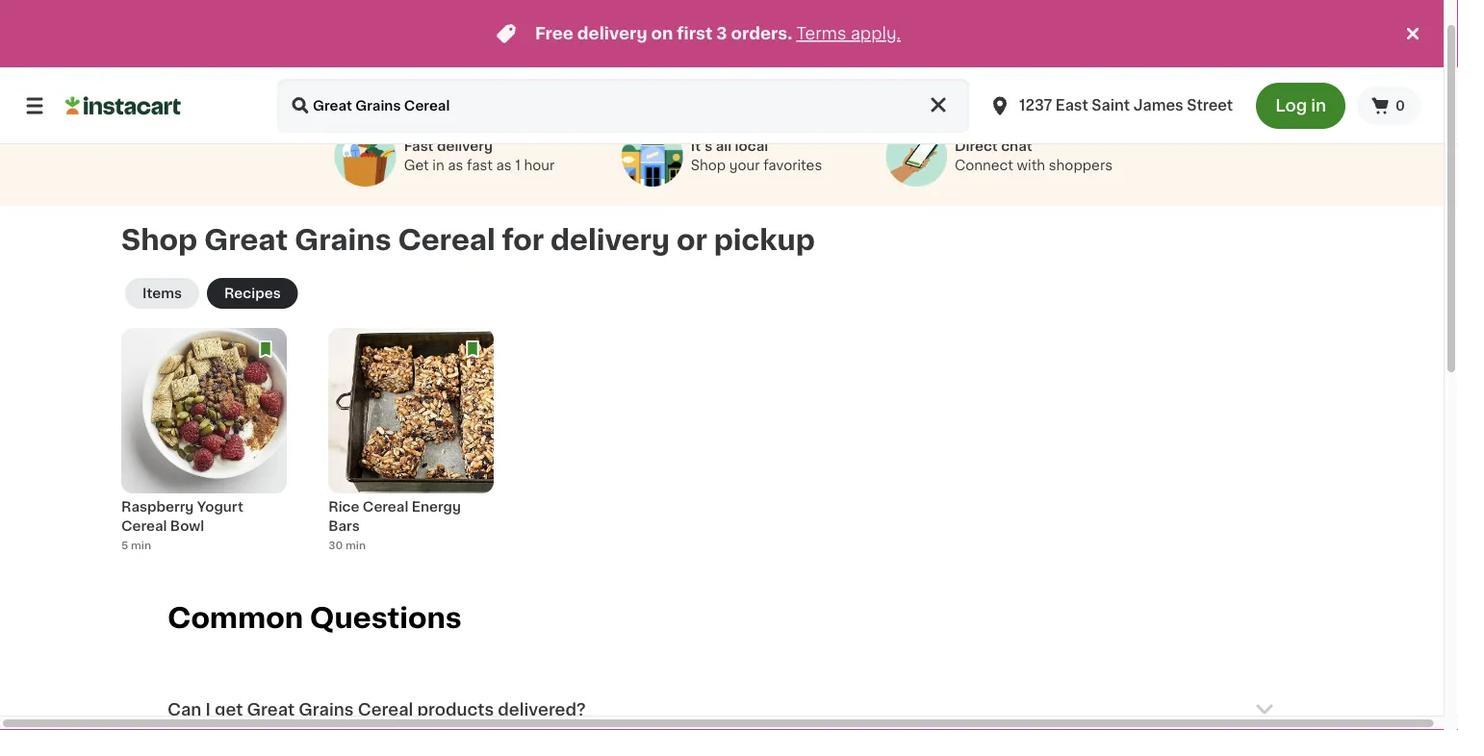 Task type: locate. For each thing, give the bounding box(es) containing it.
2 vertical spatial delivery
[[551, 227, 670, 254]]

1 vertical spatial delivery
[[437, 140, 493, 154]]

cereal inside rice cereal energy bars
[[363, 501, 409, 515]]

log in
[[1276, 98, 1327, 114]]

yogurt
[[197, 501, 243, 515]]

fast
[[404, 140, 434, 154]]

1 vertical spatial great
[[247, 703, 295, 719]]

cereal left products
[[358, 703, 413, 719]]

delivery
[[578, 26, 648, 42], [437, 140, 493, 154], [551, 227, 670, 254]]

or
[[677, 227, 708, 254]]

1 min from the left
[[131, 541, 151, 552]]

min
[[131, 541, 151, 552], [346, 541, 366, 552]]

great right get
[[247, 703, 295, 719]]

it's
[[691, 140, 713, 154]]

1 vertical spatial grains
[[299, 703, 354, 719]]

apply.
[[851, 26, 901, 42]]

for
[[502, 227, 544, 254]]

chat
[[1002, 140, 1033, 154]]

min right 30
[[346, 541, 366, 552]]

0 vertical spatial delivery
[[578, 26, 648, 42]]

street
[[1188, 99, 1234, 113]]

delivery for free
[[578, 26, 648, 42]]

orders.
[[731, 26, 793, 42]]

0 vertical spatial great
[[204, 227, 288, 254]]

5 min
[[121, 541, 151, 552]]

great inside dropdown button
[[247, 703, 295, 719]]

min right "5"
[[131, 541, 151, 552]]

3
[[717, 26, 728, 42]]

delivery left on on the top left of the page
[[578, 26, 648, 42]]

instacart logo image
[[65, 94, 181, 117]]

cereal inside raspberry yogurt cereal bowl
[[121, 520, 167, 534]]

east
[[1056, 99, 1089, 113]]

0 button
[[1358, 87, 1421, 125]]

cereal
[[398, 227, 496, 254], [363, 501, 409, 515], [121, 520, 167, 534], [358, 703, 413, 719]]

cereal up 5 min
[[121, 520, 167, 534]]

free delivery on first 3 orders. terms apply.
[[535, 26, 901, 42]]

cereal left for
[[398, 227, 496, 254]]

1 horizontal spatial min
[[346, 541, 366, 552]]

1 horizontal spatial recipe card group
[[329, 329, 494, 566]]

2 recipe card group from the left
[[329, 329, 494, 566]]

items button
[[125, 279, 199, 309]]

recipe card group containing raspberry yogurt cereal bowl
[[121, 329, 287, 566]]

grains
[[295, 227, 392, 254], [299, 703, 354, 719]]

cereal right rice
[[363, 501, 409, 515]]

recipe card group
[[121, 329, 287, 566], [329, 329, 494, 566]]

common
[[168, 606, 303, 633]]

0 vertical spatial grains
[[295, 227, 392, 254]]

on
[[652, 26, 673, 42]]

great
[[204, 227, 288, 254], [247, 703, 295, 719]]

delivery right fast
[[437, 140, 493, 154]]

products
[[417, 703, 494, 719]]

limited time offer region
[[0, 0, 1402, 67]]

bars
[[329, 520, 360, 534]]

delivery inside limited time offer region
[[578, 26, 648, 42]]

terms apply. link
[[797, 26, 901, 42]]

delivery left or
[[551, 227, 670, 254]]

great up recipes
[[204, 227, 288, 254]]

energy
[[412, 501, 461, 515]]

0 horizontal spatial recipe card group
[[121, 329, 287, 566]]

1 recipe card group from the left
[[121, 329, 287, 566]]

grains inside dropdown button
[[299, 703, 354, 719]]

cereal inside dropdown button
[[358, 703, 413, 719]]

bowl
[[170, 520, 204, 534]]

local
[[735, 140, 769, 154]]

shop
[[121, 227, 198, 254]]

2 min from the left
[[346, 541, 366, 552]]

can i get great grains cereal products delivered? button
[[168, 676, 1277, 731]]

None search field
[[277, 79, 970, 133]]

0 horizontal spatial min
[[131, 541, 151, 552]]



Task type: describe. For each thing, give the bounding box(es) containing it.
recipes button
[[207, 279, 298, 309]]

it's all local
[[691, 140, 769, 154]]

delivery for fast
[[437, 140, 493, 154]]

can
[[168, 703, 202, 719]]

delivered?
[[498, 703, 586, 719]]

30
[[329, 541, 343, 552]]

log
[[1276, 98, 1308, 114]]

terms
[[797, 26, 847, 42]]

saint
[[1092, 99, 1131, 113]]

questions
[[310, 606, 462, 633]]

common questions
[[168, 606, 462, 633]]

raspberry yogurt cereal bowl
[[121, 501, 243, 534]]

first
[[677, 26, 713, 42]]

free
[[535, 26, 574, 42]]

direct
[[955, 140, 998, 154]]

items
[[143, 287, 182, 301]]

1237 east saint james street button
[[989, 79, 1234, 133]]

can i get great grains cereal products delivered?
[[168, 703, 586, 719]]

all
[[716, 140, 732, 154]]

min for bars
[[346, 541, 366, 552]]

recipe card group containing rice cereal energy bars
[[329, 329, 494, 566]]

Search field
[[277, 79, 970, 133]]

raspberry
[[121, 501, 194, 515]]

get
[[215, 703, 243, 719]]

pickup
[[714, 227, 815, 254]]

fast delivery
[[404, 140, 493, 154]]

1237
[[1020, 99, 1053, 113]]

log in button
[[1257, 83, 1346, 129]]

rice
[[329, 501, 360, 515]]

shop great grains cereal for delivery or pickup
[[121, 227, 815, 254]]

i
[[206, 703, 211, 719]]

min for bowl
[[131, 541, 151, 552]]

in
[[1312, 98, 1327, 114]]

0
[[1396, 99, 1406, 113]]

5
[[121, 541, 128, 552]]

30 min
[[329, 541, 366, 552]]

direct chat
[[955, 140, 1033, 154]]

james
[[1134, 99, 1184, 113]]

1237 east saint james street
[[1020, 99, 1234, 113]]

1237 east saint james street button
[[978, 79, 1245, 133]]

recipes
[[224, 287, 281, 301]]

rice cereal energy bars
[[329, 501, 461, 534]]



Task type: vqa. For each thing, say whether or not it's contained in the screenshot.
delivered?
yes



